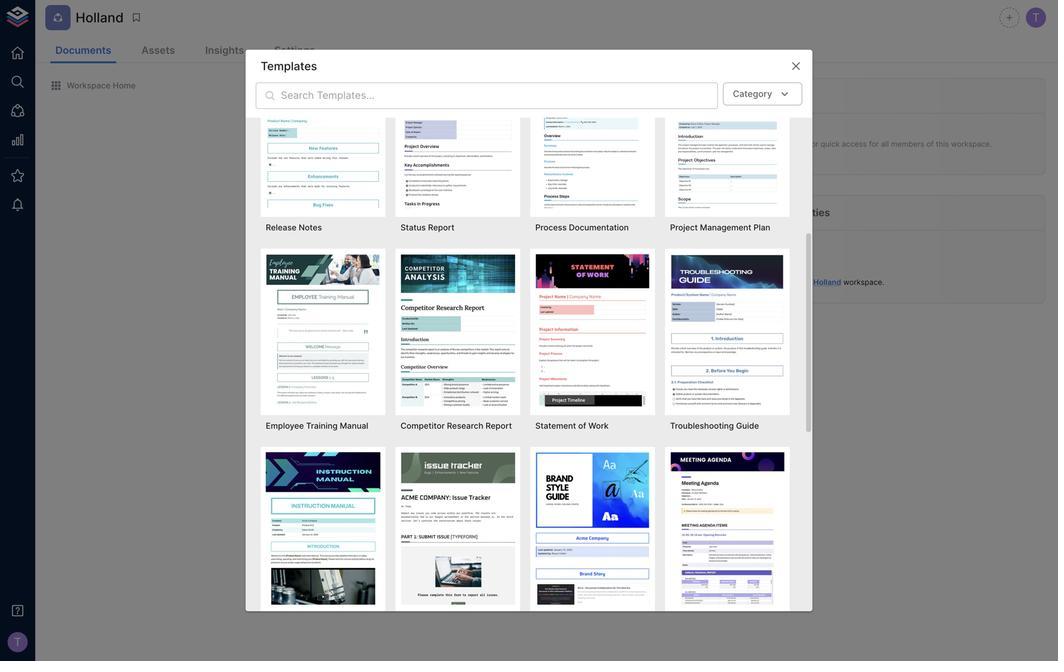 Task type: locate. For each thing, give the bounding box(es) containing it.
all
[[882, 140, 890, 149]]

1 vertical spatial t
[[14, 636, 21, 650]]

no
[[324, 274, 337, 286]]

0 vertical spatial t
[[1033, 11, 1041, 24]]

t
[[1033, 11, 1041, 24], [14, 636, 21, 650]]

report
[[428, 223, 455, 233], [486, 421, 512, 431]]

1 vertical spatial create
[[268, 291, 292, 300]]

status report image
[[401, 55, 516, 208]]

activities
[[785, 207, 831, 219]]

1 horizontal spatial holland
[[814, 278, 842, 287]]

1 horizontal spatial create
[[621, 80, 649, 91]]

0 horizontal spatial holland
[[76, 9, 124, 25]]

documents link
[[50, 39, 116, 63]]

competitor research report
[[401, 421, 512, 431]]

workspace home link
[[50, 80, 136, 91]]

1 vertical spatial holland
[[814, 278, 842, 287]]

status
[[401, 223, 426, 233]]

troubleshooting guide
[[671, 421, 760, 431]]

1 horizontal spatial of
[[927, 140, 934, 149]]

1 vertical spatial report
[[486, 421, 512, 431]]

2 horizontal spatial for
[[870, 140, 880, 149]]

0 vertical spatial create
[[621, 80, 649, 91]]

settings
[[274, 44, 315, 56]]

notes
[[299, 223, 322, 233]]

research
[[447, 421, 484, 431]]

03:34 pm tara s created holland workspace .
[[759, 268, 885, 287]]

statement of work
[[536, 421, 609, 431]]

your
[[328, 301, 343, 310]]

guide
[[737, 421, 760, 431]]

learn more
[[351, 321, 395, 331]]

1 vertical spatial of
[[579, 421, 587, 431]]

holland left bookmark icon
[[76, 9, 124, 25]]

create left new
[[621, 80, 649, 91]]

invite
[[306, 301, 325, 310]]

for up with
[[421, 291, 431, 300]]

1 vertical spatial t button
[[4, 629, 32, 657]]

templates dialog
[[246, 45, 813, 641]]

create inside no documents found. create powerful documents, wikis & notes for personal use or invite your team to collaborate with you.
[[268, 291, 292, 300]]

bookmark image
[[131, 12, 142, 23]]

competitor
[[401, 421, 445, 431]]

assets
[[142, 44, 175, 56]]

workspace
[[67, 81, 111, 90]]

0 horizontal spatial t
[[14, 636, 21, 650]]

0 horizontal spatial t button
[[4, 629, 32, 657]]

create
[[621, 80, 649, 91], [268, 291, 292, 300]]

team
[[345, 301, 363, 310]]

notes
[[399, 291, 419, 300]]

wikis
[[372, 291, 389, 300]]

work
[[589, 421, 609, 431]]

of left this
[[927, 140, 934, 149]]

process
[[536, 223, 567, 233]]

pin
[[775, 140, 786, 149]]

recent activities
[[748, 207, 831, 219]]

0 vertical spatial report
[[428, 223, 455, 233]]

0 horizontal spatial of
[[579, 421, 587, 431]]

03:34
[[759, 268, 779, 277]]

you.
[[434, 301, 449, 310]]

members
[[892, 140, 925, 149]]

report right status
[[428, 223, 455, 233]]

t button
[[1025, 6, 1049, 30], [4, 629, 32, 657]]

documentation
[[569, 223, 629, 233]]

for left the all
[[870, 140, 880, 149]]

today
[[739, 242, 763, 252]]

with
[[417, 301, 432, 310]]

for inside no documents found. create powerful documents, wikis & notes for personal use or invite your team to collaborate with you.
[[421, 291, 431, 300]]

holland
[[76, 9, 124, 25], [814, 278, 842, 287]]

0 horizontal spatial create
[[268, 291, 292, 300]]

found.
[[393, 274, 422, 286]]

for left quick
[[809, 140, 819, 149]]

of
[[927, 140, 934, 149], [579, 421, 587, 431]]

0 vertical spatial t button
[[1025, 6, 1049, 30]]

category
[[733, 89, 773, 99]]

meeting agenda image
[[671, 453, 785, 605]]

tara
[[759, 278, 776, 287]]

holland right 'created'
[[814, 278, 842, 287]]

create new
[[621, 80, 671, 91]]

0 horizontal spatial for
[[421, 291, 431, 300]]

new
[[652, 80, 671, 91]]

0 vertical spatial of
[[927, 140, 934, 149]]

report right research
[[486, 421, 512, 431]]

issue tracker image
[[401, 453, 516, 605]]

0 vertical spatial holland
[[76, 9, 124, 25]]

use
[[466, 291, 478, 300]]

1 horizontal spatial t button
[[1025, 6, 1049, 30]]

documents
[[340, 274, 390, 286]]

more
[[375, 321, 395, 331]]

create left powerful
[[268, 291, 292, 300]]

of left work at right bottom
[[579, 421, 587, 431]]

for
[[809, 140, 819, 149], [870, 140, 880, 149], [421, 291, 431, 300]]

1 horizontal spatial t
[[1033, 11, 1041, 24]]

documents
[[55, 44, 111, 56]]



Task type: describe. For each thing, give the bounding box(es) containing it.
pin items for quick access for all members of this workspace.
[[775, 140, 993, 149]]

home
[[113, 81, 136, 90]]

statement
[[536, 421, 577, 431]]

personal
[[433, 291, 463, 300]]

1 horizontal spatial for
[[809, 140, 819, 149]]

pinned
[[748, 89, 782, 102]]

brand style guide image
[[536, 453, 650, 605]]

manual
[[340, 421, 369, 431]]

project
[[671, 223, 698, 233]]

create new button
[[611, 74, 696, 97]]

access
[[843, 140, 868, 149]]

holland inside 03:34 pm tara s created holland workspace .
[[814, 278, 842, 287]]

project management plan image
[[671, 55, 785, 208]]

release
[[266, 223, 297, 233]]

no documents found. create powerful documents, wikis & notes for personal use or invite your team to collaborate with you.
[[268, 274, 478, 310]]

of inside templates dialog
[[579, 421, 587, 431]]

to
[[366, 301, 373, 310]]

documents,
[[328, 291, 369, 300]]

t for the left t button
[[14, 636, 21, 650]]

items
[[788, 140, 807, 149]]

0 horizontal spatial report
[[428, 223, 455, 233]]

create inside button
[[621, 80, 649, 91]]

troubleshooting guide image
[[671, 254, 785, 407]]

powerful
[[294, 291, 325, 300]]

or
[[297, 301, 304, 310]]

insights
[[205, 44, 244, 56]]

instruction manual image
[[266, 453, 381, 605]]

items
[[784, 89, 812, 102]]

process documentation
[[536, 223, 629, 233]]

learn
[[351, 321, 373, 331]]

assets link
[[137, 39, 180, 63]]

Search Templates... text field
[[281, 83, 718, 109]]

employee
[[266, 421, 304, 431]]

1 horizontal spatial report
[[486, 421, 512, 431]]

statement of work image
[[536, 254, 650, 407]]

management
[[700, 223, 752, 233]]

holland link
[[814, 278, 842, 287]]

.
[[883, 278, 885, 287]]

pm
[[781, 268, 792, 277]]

competitor research report image
[[401, 254, 516, 407]]

learn more button
[[348, 316, 398, 336]]

recent
[[748, 207, 782, 219]]

troubleshooting
[[671, 421, 734, 431]]

process documentation image
[[536, 55, 650, 208]]

&
[[392, 291, 396, 300]]

training
[[306, 421, 338, 431]]

project management plan
[[671, 223, 771, 233]]

employee training manual image
[[266, 254, 381, 407]]

workspace.
[[952, 140, 993, 149]]

release notes image
[[266, 55, 381, 208]]

plan
[[754, 223, 771, 233]]

insights link
[[200, 39, 249, 63]]

t for top t button
[[1033, 11, 1041, 24]]

release notes
[[266, 223, 322, 233]]

workspace home
[[67, 81, 136, 90]]

created
[[784, 278, 812, 287]]

workspace
[[844, 278, 883, 287]]

quick
[[821, 140, 840, 149]]

pinned items
[[748, 89, 812, 102]]

settings link
[[269, 39, 320, 63]]

collaborate
[[375, 301, 415, 310]]

employee training manual
[[266, 421, 369, 431]]

status report
[[401, 223, 455, 233]]

templates
[[261, 59, 317, 73]]

category button
[[723, 83, 803, 106]]

this
[[937, 140, 950, 149]]

s
[[777, 278, 782, 287]]



Task type: vqa. For each thing, say whether or not it's contained in the screenshot.
2nd tooltip from the bottom
no



